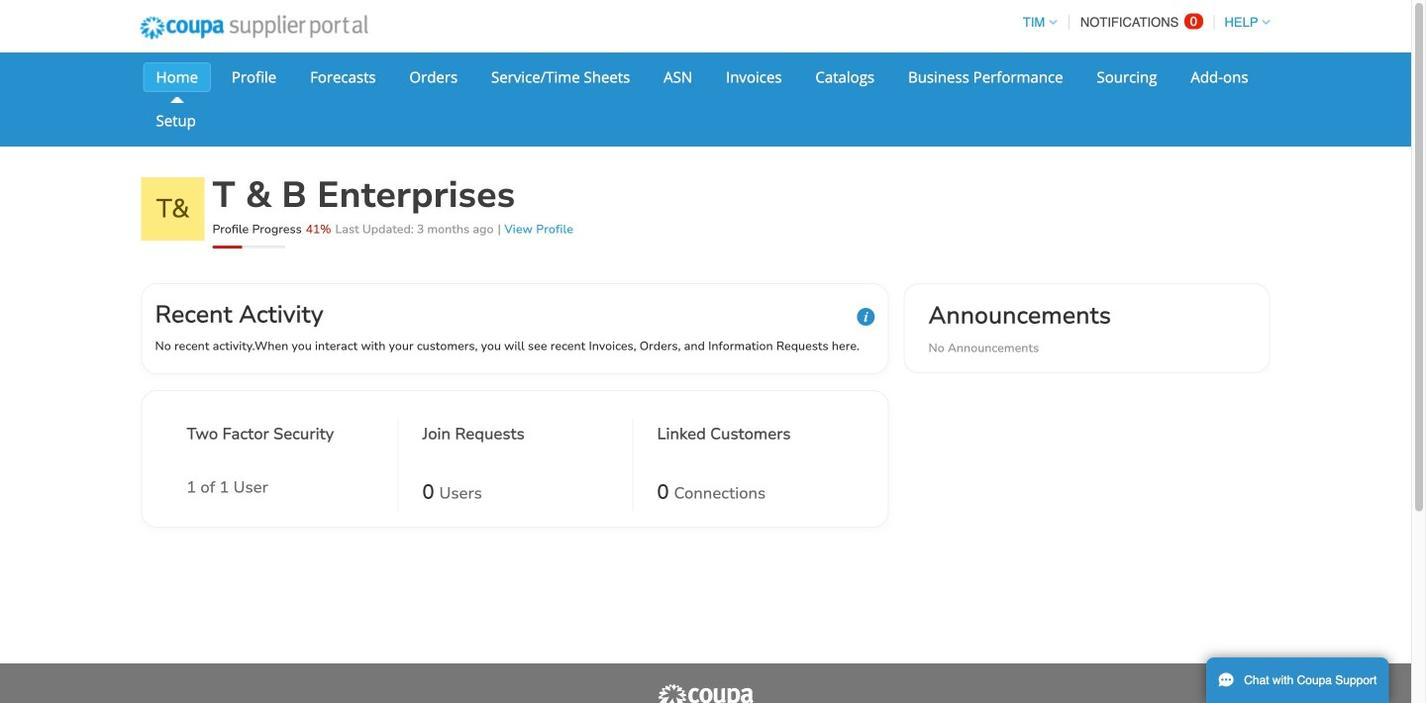 Task type: vqa. For each thing, say whether or not it's contained in the screenshot.
Orders link
no



Task type: describe. For each thing, give the bounding box(es) containing it.
t& image
[[141, 177, 205, 241]]

1 horizontal spatial coupa supplier portal image
[[656, 683, 755, 703]]

0 horizontal spatial coupa supplier portal image
[[126, 3, 382, 52]]



Task type: locate. For each thing, give the bounding box(es) containing it.
navigation
[[1014, 3, 1270, 42]]

coupa supplier portal image
[[126, 3, 382, 52], [656, 683, 755, 703]]

additional information image
[[857, 308, 875, 326]]

1 vertical spatial coupa supplier portal image
[[656, 683, 755, 703]]

0 vertical spatial coupa supplier portal image
[[126, 3, 382, 52]]



